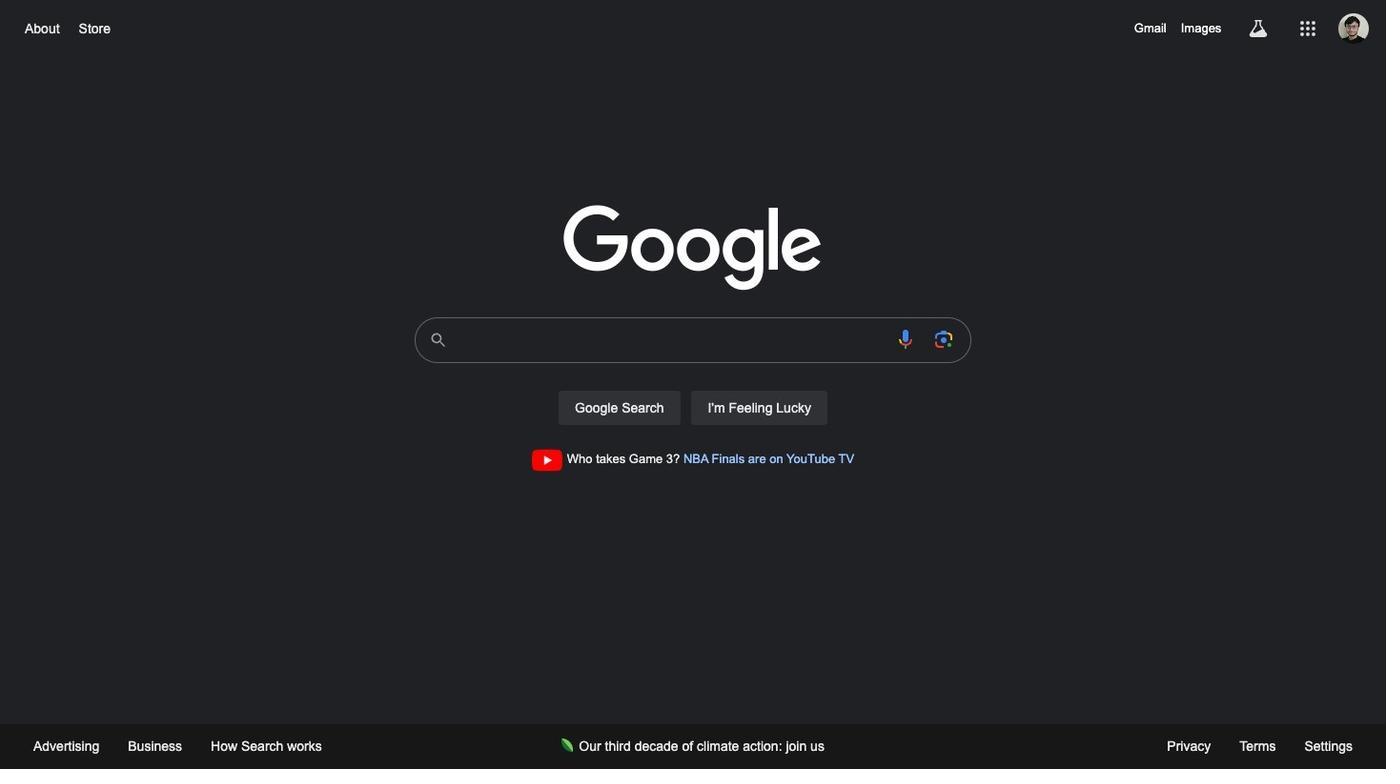 Task type: describe. For each thing, give the bounding box(es) containing it.
Search text field
[[461, 319, 883, 362]]

google image
[[564, 205, 823, 293]]



Task type: locate. For each thing, give the bounding box(es) containing it.
search by voice image
[[894, 328, 917, 351]]

search labs image
[[1248, 17, 1271, 40]]

None search field
[[19, 312, 1367, 447]]

search by image image
[[933, 328, 956, 351]]



Task type: vqa. For each thing, say whether or not it's contained in the screenshot.
145 US dollars text field
no



